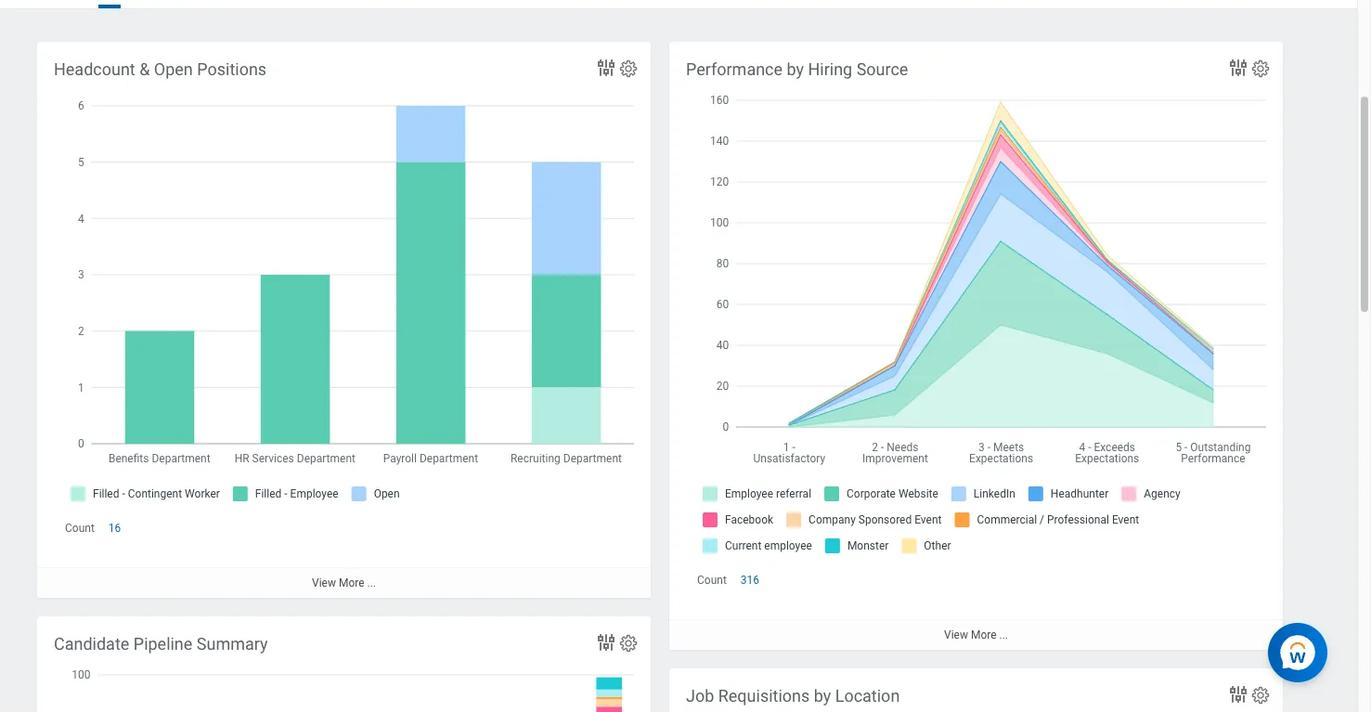 Task type: locate. For each thing, give the bounding box(es) containing it.
0 vertical spatial view more ...
[[312, 577, 376, 590]]

view more ... link for positions
[[37, 568, 651, 598]]

... inside performance by hiring source element
[[1000, 629, 1008, 642]]

1 vertical spatial count
[[697, 574, 727, 587]]

more
[[339, 577, 364, 590], [971, 629, 997, 642]]

&
[[139, 59, 150, 79]]

1 horizontal spatial view
[[944, 629, 968, 642]]

1 vertical spatial view
[[944, 629, 968, 642]]

0 vertical spatial view
[[312, 577, 336, 590]]

configure and view chart data image for positions
[[595, 57, 617, 79]]

0 vertical spatial count
[[65, 522, 95, 535]]

configure candidate pipeline summary image
[[618, 633, 639, 654]]

more inside performance by hiring source element
[[971, 629, 997, 642]]

1 horizontal spatial view more ... link
[[669, 620, 1283, 650]]

1 horizontal spatial more
[[971, 629, 997, 642]]

0 horizontal spatial more
[[339, 577, 364, 590]]

1 horizontal spatial ...
[[1000, 629, 1008, 642]]

count
[[65, 522, 95, 535], [697, 574, 727, 587]]

1 horizontal spatial by
[[814, 686, 831, 706]]

by left hiring on the right of page
[[787, 59, 804, 79]]

1 horizontal spatial view more ...
[[944, 629, 1008, 642]]

0 vertical spatial by
[[787, 59, 804, 79]]

open
[[154, 59, 193, 79]]

view more ... for headcount & open positions
[[312, 577, 376, 590]]

more inside headcount & open positions element
[[339, 577, 364, 590]]

count left the 16
[[65, 522, 95, 535]]

view more ... link
[[37, 568, 651, 598], [669, 620, 1283, 650]]

job
[[686, 686, 714, 706]]

0 horizontal spatial view
[[312, 577, 336, 590]]

0 horizontal spatial view more ...
[[312, 577, 376, 590]]

configure and view chart data image left configure candidate pipeline summary image
[[595, 631, 617, 654]]

view inside performance by hiring source element
[[944, 629, 968, 642]]

0 vertical spatial more
[[339, 577, 364, 590]]

configure headcount & open positions image
[[618, 58, 639, 79]]

view for performance by hiring source
[[944, 629, 968, 642]]

summary
[[197, 634, 268, 654]]

configure and view chart data image inside performance by hiring source element
[[1227, 57, 1250, 79]]

1 vertical spatial view more ... link
[[669, 620, 1283, 650]]

view inside headcount & open positions element
[[312, 577, 336, 590]]

0 horizontal spatial by
[[787, 59, 804, 79]]

0 horizontal spatial ...
[[367, 577, 376, 590]]

316
[[741, 574, 760, 587]]

by
[[787, 59, 804, 79], [814, 686, 831, 706]]

1 horizontal spatial count
[[697, 574, 727, 587]]

configure and view chart data image inside candidate pipeline summary element
[[595, 631, 617, 654]]

configure and view chart data image left configure headcount & open positions icon in the top left of the page
[[595, 57, 617, 79]]

1 vertical spatial more
[[971, 629, 997, 642]]

requisitions
[[718, 686, 810, 706]]

1 vertical spatial ...
[[1000, 629, 1008, 642]]

headcount & open positions element
[[37, 42, 651, 598]]

performance
[[686, 59, 783, 79]]

0 horizontal spatial count
[[65, 522, 95, 535]]

16 button
[[108, 521, 124, 536]]

configure and view chart data image
[[595, 57, 617, 79], [1227, 57, 1250, 79], [595, 631, 617, 654]]

count inside performance by hiring source element
[[697, 574, 727, 587]]

tab list
[[19, 0, 1339, 8]]

1 vertical spatial view more ...
[[944, 629, 1008, 642]]

0 vertical spatial view more ... link
[[37, 568, 651, 598]]

candidate pipeline summary
[[54, 634, 268, 654]]

more for performance by hiring source
[[971, 629, 997, 642]]

0 vertical spatial ...
[[367, 577, 376, 590]]

view
[[312, 577, 336, 590], [944, 629, 968, 642]]

view more ... inside performance by hiring source element
[[944, 629, 1008, 642]]

0 horizontal spatial view more ... link
[[37, 568, 651, 598]]

headcount & open positions
[[54, 59, 267, 79]]

view more ... inside headcount & open positions element
[[312, 577, 376, 590]]

...
[[367, 577, 376, 590], [1000, 629, 1008, 642]]

... for performance by hiring source
[[1000, 629, 1008, 642]]

count left 316
[[697, 574, 727, 587]]

... inside headcount & open positions element
[[367, 577, 376, 590]]

by left location
[[814, 686, 831, 706]]

view for headcount & open positions
[[312, 577, 336, 590]]

configure and view chart data image left configure performance by hiring source icon
[[1227, 57, 1250, 79]]

view more ...
[[312, 577, 376, 590], [944, 629, 1008, 642]]



Task type: describe. For each thing, give the bounding box(es) containing it.
configure job requisitions by location image
[[1251, 685, 1271, 706]]

view more ... link for source
[[669, 620, 1283, 650]]

candidate
[[54, 634, 129, 654]]

configure and view chart data image for source
[[1227, 57, 1250, 79]]

positions
[[197, 59, 267, 79]]

count for headcount
[[65, 522, 95, 535]]

configure and view chart data image
[[1227, 683, 1250, 706]]

pipeline
[[133, 634, 193, 654]]

more for headcount & open positions
[[339, 577, 364, 590]]

view more ... for performance by hiring source
[[944, 629, 1008, 642]]

performance by hiring source
[[686, 59, 908, 79]]

candidate pipeline summary element
[[37, 617, 651, 712]]

1 vertical spatial by
[[814, 686, 831, 706]]

performance by hiring source element
[[669, 42, 1283, 650]]

... for headcount & open positions
[[367, 577, 376, 590]]

job requisitions by location
[[686, 686, 900, 706]]

16
[[108, 522, 121, 535]]

headcount
[[54, 59, 135, 79]]

316 button
[[741, 573, 762, 588]]

source
[[857, 59, 908, 79]]

configure performance by hiring source image
[[1251, 58, 1271, 79]]

location
[[835, 686, 900, 706]]

hiring
[[808, 59, 853, 79]]

count for performance
[[697, 574, 727, 587]]



Task type: vqa. For each thing, say whether or not it's contained in the screenshot.
More
yes



